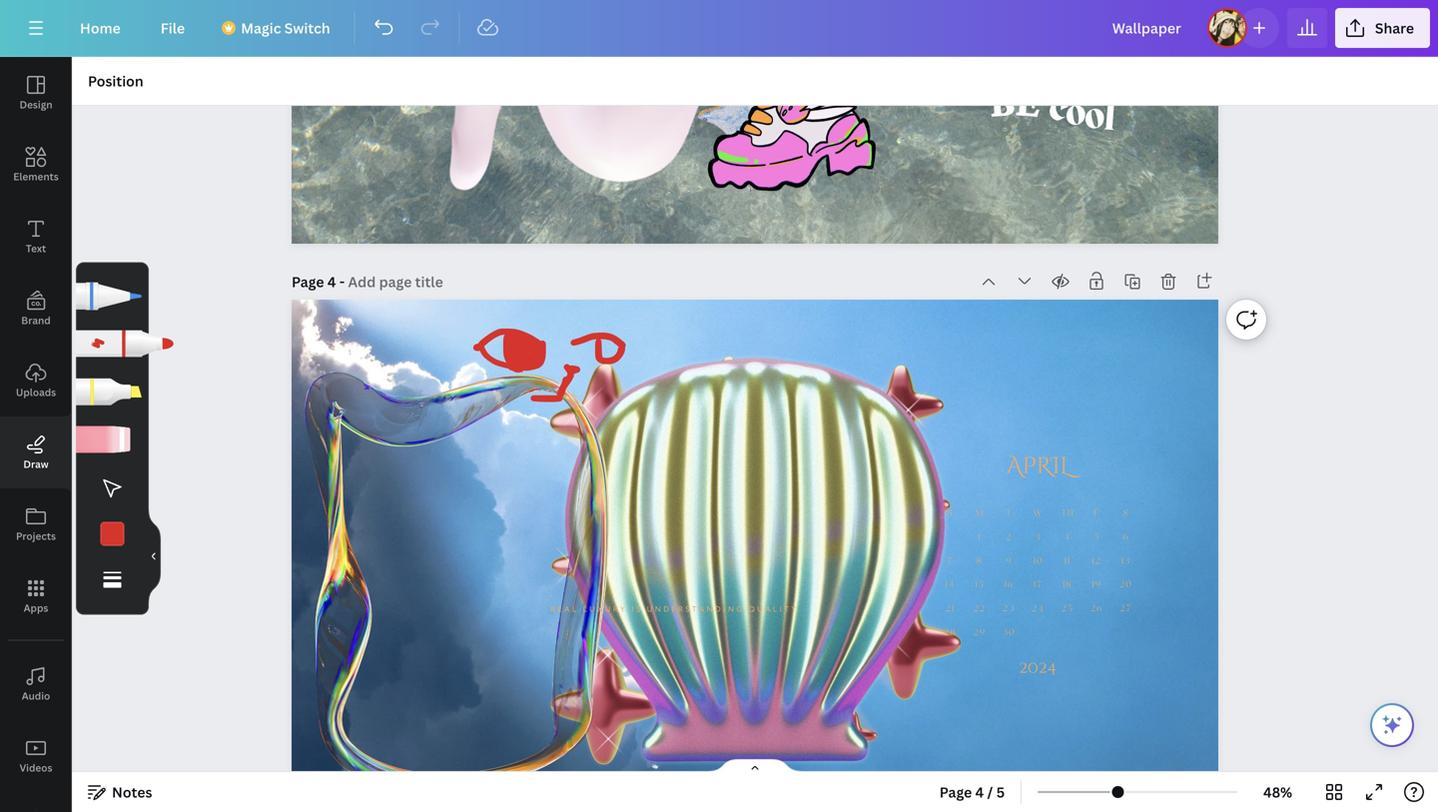 Task type: vqa. For each thing, say whether or not it's contained in the screenshot.
the report these templates link
no



Task type: describe. For each thing, give the bounding box(es) containing it.
page for page 4 -
[[292, 272, 324, 291]]

12 5 19
[[1093, 533, 1102, 590]]

20
[[1120, 581, 1133, 590]]

m
[[976, 509, 985, 518]]

audio
[[22, 689, 50, 703]]

27
[[1121, 605, 1133, 614]]

th
[[1061, 509, 1075, 518]]

luxury
[[583, 604, 627, 616]]

4 for page 4 / 5
[[976, 783, 984, 802]]

30
[[1003, 629, 1016, 637]]

apps
[[24, 601, 48, 615]]

2 s from the left
[[1124, 509, 1130, 518]]

magic switch button
[[209, 8, 346, 48]]

notes button
[[80, 776, 160, 808]]

13
[[1122, 557, 1131, 566]]

w
[[1034, 509, 1044, 518]]

5 inside the 12 5 19
[[1094, 533, 1100, 542]]

page 4 -
[[292, 272, 348, 291]]

11
[[1065, 557, 1071, 566]]

main menu bar
[[0, 0, 1439, 57]]

t
[[1006, 509, 1013, 518]]

switch
[[285, 18, 330, 37]]

real luxury is understanding quality
[[551, 604, 799, 616]]

25
[[1062, 605, 1074, 614]]

page 4 / 5
[[940, 783, 1005, 802]]

9 2 16
[[1005, 533, 1014, 590]]

understanding
[[647, 604, 745, 616]]

share button
[[1336, 8, 1431, 48]]

brand button
[[0, 273, 72, 345]]

design button
[[0, 57, 72, 129]]

2024
[[1019, 657, 1057, 679]]

26
[[1091, 605, 1104, 614]]

projects
[[16, 530, 56, 543]]

22
[[974, 605, 986, 614]]

15
[[976, 581, 985, 590]]

#e7191f image
[[100, 522, 124, 546]]

5 inside the page 4 / 5 button
[[997, 783, 1005, 802]]

#e7191f image
[[100, 522, 124, 546]]

text button
[[0, 201, 72, 273]]

home
[[80, 18, 121, 37]]

7 14
[[946, 557, 956, 590]]

48% button
[[1246, 776, 1311, 808]]

-
[[340, 272, 345, 291]]

design
[[19, 98, 53, 111]]

apps button
[[0, 561, 72, 632]]

28
[[945, 629, 957, 637]]

projects button
[[0, 489, 72, 561]]

uploads
[[16, 386, 56, 399]]

s f th w t m s
[[948, 509, 1130, 518]]

1
[[979, 533, 982, 542]]

uploads button
[[0, 345, 72, 417]]

text
[[26, 242, 46, 255]]

page 4 / 5 button
[[932, 776, 1013, 808]]

videos
[[20, 761, 52, 775]]

show pages image
[[707, 758, 803, 774]]

6
[[1124, 533, 1130, 542]]



Task type: locate. For each thing, give the bounding box(es) containing it.
21
[[946, 605, 955, 614]]

quality
[[749, 604, 799, 616]]

position
[[88, 71, 144, 90]]

30 29 28
[[945, 629, 1016, 637]]

draw button
[[0, 417, 72, 489]]

0 vertical spatial 5
[[1094, 533, 1100, 542]]

4 inside the page 4 / 5 button
[[976, 783, 984, 802]]

9
[[1006, 557, 1013, 566]]

april
[[1007, 451, 1069, 481]]

position button
[[80, 65, 152, 97]]

s left m
[[948, 509, 954, 518]]

1 horizontal spatial 5
[[1094, 533, 1100, 542]]

4 left -
[[328, 272, 336, 291]]

Design title text field
[[1097, 8, 1200, 48]]

real
[[551, 604, 579, 616]]

10
[[1034, 557, 1044, 566]]

5
[[1094, 533, 1100, 542], [997, 783, 1005, 802]]

notes
[[112, 783, 152, 802]]

home link
[[64, 8, 137, 48]]

side panel tab list
[[0, 57, 72, 812]]

2 horizontal spatial 4
[[1065, 533, 1071, 542]]

10 3 17
[[1034, 533, 1044, 590]]

17
[[1034, 581, 1043, 590]]

page left -
[[292, 272, 324, 291]]

0 horizontal spatial page
[[292, 272, 324, 291]]

s up 6
[[1124, 509, 1130, 518]]

29
[[974, 629, 987, 637]]

18
[[1063, 581, 1073, 590]]

canva assistant image
[[1381, 713, 1405, 737]]

0 horizontal spatial 4
[[328, 272, 336, 291]]

2 vertical spatial 4
[[976, 783, 984, 802]]

2
[[1006, 533, 1013, 542]]

0 vertical spatial 4
[[328, 272, 336, 291]]

page inside button
[[940, 783, 972, 802]]

4 left /
[[976, 783, 984, 802]]

brand
[[21, 314, 51, 327]]

11 4 18
[[1063, 533, 1073, 590]]

24
[[1032, 605, 1045, 614]]

4 for page 4 -
[[328, 272, 336, 291]]

1 vertical spatial 4
[[1065, 533, 1071, 542]]

14
[[946, 581, 956, 590]]

magic switch
[[241, 18, 330, 37]]

0 horizontal spatial s
[[948, 509, 954, 518]]

/
[[988, 783, 994, 802]]

5 right /
[[997, 783, 1005, 802]]

1 s from the left
[[948, 509, 954, 518]]

0 horizontal spatial 5
[[997, 783, 1005, 802]]

1 horizontal spatial page
[[940, 783, 972, 802]]

file
[[161, 18, 185, 37]]

5 up '12'
[[1094, 533, 1100, 542]]

23
[[1003, 605, 1016, 614]]

4
[[328, 272, 336, 291], [1065, 533, 1071, 542], [976, 783, 984, 802]]

s
[[948, 509, 954, 518], [1124, 509, 1130, 518]]

3
[[1036, 533, 1042, 542]]

48%
[[1264, 783, 1293, 802]]

audio button
[[0, 648, 72, 720]]

0 vertical spatial page
[[292, 272, 324, 291]]

draw
[[23, 458, 49, 471]]

page
[[292, 272, 324, 291], [940, 783, 972, 802]]

6 13
[[1122, 533, 1131, 566]]

page for page 4 / 5
[[940, 783, 972, 802]]

share
[[1376, 18, 1415, 37]]

file button
[[145, 8, 201, 48]]

27 26 25 24 23 22 21
[[946, 605, 1133, 614]]

videos button
[[0, 720, 72, 792]]

12
[[1093, 557, 1102, 566]]

1 horizontal spatial 4
[[976, 783, 984, 802]]

Page title text field
[[348, 272, 445, 292]]

4 inside 11 4 18
[[1065, 533, 1071, 542]]

magic
[[241, 18, 281, 37]]

8
[[977, 557, 984, 566]]

elements
[[13, 170, 59, 183]]

8 1 15
[[976, 533, 985, 590]]

19
[[1093, 581, 1102, 590]]

1 vertical spatial 5
[[997, 783, 1005, 802]]

hide image
[[148, 508, 161, 604]]

4 up 11
[[1065, 533, 1071, 542]]

4 for 11 4 18
[[1065, 533, 1071, 542]]

page left /
[[940, 783, 972, 802]]

elements button
[[0, 129, 72, 201]]

1 horizontal spatial s
[[1124, 509, 1130, 518]]

is
[[632, 604, 643, 616]]

f
[[1095, 509, 1100, 518]]

16
[[1005, 581, 1014, 590]]

1 vertical spatial page
[[940, 783, 972, 802]]

7
[[948, 557, 954, 566]]



